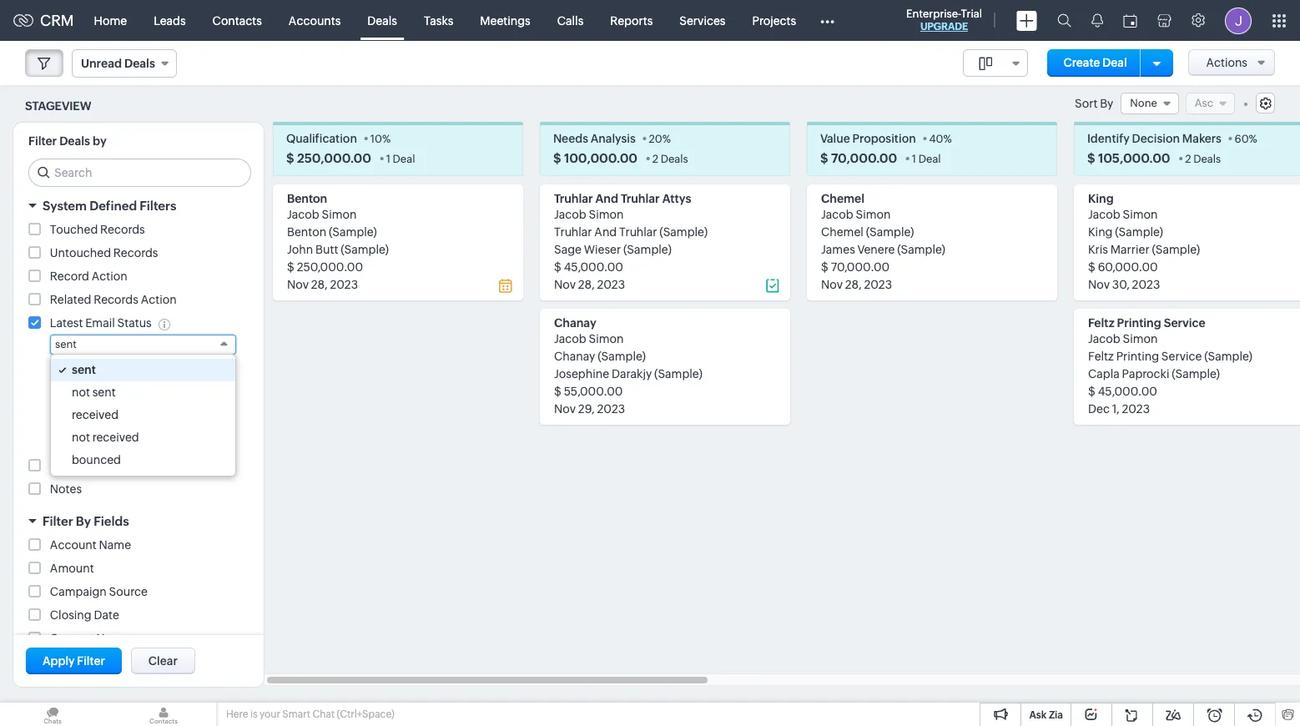 Task type: vqa. For each thing, say whether or not it's contained in the screenshot.
Benton
yes



Task type: describe. For each thing, give the bounding box(es) containing it.
system defined filters button
[[13, 191, 264, 221]]

deal inside button
[[1103, 56, 1127, 69]]

nov for king jacob simon king (sample) kris marrier (sample) $ 60,000.00 nov 30, 2023
[[1088, 278, 1110, 292]]

untouched records
[[50, 246, 158, 260]]

105,000.00
[[1098, 151, 1171, 166]]

sort by
[[1075, 97, 1114, 110]]

jacob inside feltz printing service jacob simon feltz printing service (sample) capla paprocki (sample) $ 45,000.00 dec 1, 2023
[[1088, 332, 1121, 346]]

(sample) down the benton (sample) link
[[341, 243, 389, 256]]

(ctrl+space)
[[337, 709, 395, 720]]

account name
[[50, 538, 131, 552]]

% for $ 70,000.00
[[944, 133, 952, 145]]

your
[[260, 709, 280, 720]]

marrier
[[1111, 243, 1150, 256]]

deals down makers
[[1194, 153, 1221, 166]]

josephine
[[554, 368, 609, 381]]

$ down value at the top of the page
[[820, 151, 829, 166]]

0 vertical spatial received
[[72, 408, 119, 421]]

feltz printing service (sample) link
[[1088, 350, 1253, 363]]

truhlar up sage wieser (sample) link
[[619, 226, 657, 239]]

$ 105,000.00
[[1088, 151, 1171, 166]]

not received
[[72, 430, 139, 444]]

(sample) right the marrier
[[1152, 243, 1200, 256]]

1 for 70,000.00
[[912, 153, 917, 166]]

needs
[[553, 132, 588, 145]]

jacob for chanay jacob simon chanay (sample) josephine darakjy (sample) $ 55,000.00 nov 29, 2023
[[554, 332, 587, 346]]

bounced option
[[51, 449, 235, 471]]

source
[[109, 585, 148, 598]]

feltz printing service jacob simon feltz printing service (sample) capla paprocki (sample) $ 45,000.00 dec 1, 2023
[[1088, 317, 1253, 416]]

60,000.00
[[1098, 261, 1158, 274]]

2 for $ 105,000.00
[[1185, 153, 1192, 166]]

filters
[[140, 199, 176, 213]]

contacts
[[213, 14, 262, 27]]

jacob inside truhlar and truhlar attys jacob simon truhlar and truhlar (sample) sage wieser (sample) $ 45,000.00 nov 28, 2023
[[554, 208, 587, 221]]

contacts image
[[111, 703, 216, 726]]

2023 for chanay jacob simon chanay (sample) josephine darakjy (sample) $ 55,000.00 nov 29, 2023
[[597, 403, 625, 416]]

home link
[[81, 0, 140, 40]]

record action
[[50, 270, 127, 283]]

1 king from the top
[[1088, 192, 1114, 206]]

$ inside feltz printing service jacob simon feltz printing service (sample) capla paprocki (sample) $ 45,000.00 dec 1, 2023
[[1088, 385, 1096, 398]]

not sent option
[[51, 381, 235, 404]]

received option
[[51, 404, 235, 426]]

and
[[50, 416, 71, 430]]

simon for benton jacob simon benton (sample) john butt (sample) $ 250,000.00 nov 28, 2023
[[322, 208, 357, 221]]

benton (sample) link
[[287, 226, 377, 239]]

leads
[[154, 14, 186, 27]]

sent field
[[50, 334, 236, 354]]

related records action
[[50, 293, 177, 307]]

jacob for king jacob simon king (sample) kris marrier (sample) $ 60,000.00 nov 30, 2023
[[1088, 208, 1121, 221]]

$ down qualification
[[286, 151, 294, 166]]

deal for $ 250,000.00
[[393, 153, 415, 166]]

services link
[[666, 0, 739, 40]]

fields
[[94, 514, 129, 528]]

1 250,000.00 from the top
[[297, 151, 371, 166]]

record
[[50, 270, 89, 283]]

crm
[[40, 12, 74, 29]]

0 vertical spatial service
[[1164, 317, 1206, 330]]

(sample) up the john butt (sample) link
[[329, 226, 377, 239]]

truhlar up 'sage'
[[554, 226, 592, 239]]

dec
[[1088, 403, 1110, 416]]

chemel (sample) link
[[821, 226, 914, 239]]

70,000.00 inside chemel jacob simon chemel (sample) james venere (sample) $ 70,000.00 nov 28, 2023
[[831, 261, 890, 274]]

leads link
[[140, 0, 199, 40]]

john
[[287, 243, 313, 256]]

28, inside truhlar and truhlar attys jacob simon truhlar and truhlar (sample) sage wieser (sample) $ 45,000.00 nov 28, 2023
[[578, 278, 595, 292]]

ask
[[1030, 709, 1047, 721]]

campaign source
[[50, 585, 148, 598]]

capla
[[1088, 368, 1120, 381]]

system defined filters
[[43, 199, 176, 213]]

$ inside benton jacob simon benton (sample) john butt (sample) $ 250,000.00 nov 28, 2023
[[287, 261, 294, 274]]

reports
[[610, 14, 653, 27]]

$ 250,000.00
[[286, 151, 371, 166]]

account
[[50, 538, 97, 552]]

(sample) right 'darakjy'
[[654, 368, 703, 381]]

contacts link
[[199, 0, 275, 40]]

qualification
[[286, 132, 357, 145]]

(sample) down attys
[[660, 226, 708, 239]]

actions
[[1206, 56, 1248, 69]]

contact name
[[50, 632, 128, 645]]

related
[[50, 293, 91, 307]]

30,
[[1112, 278, 1130, 292]]

records for touched
[[100, 223, 145, 236]]

filter inside apply filter button
[[77, 655, 105, 668]]

king jacob simon king (sample) kris marrier (sample) $ 60,000.00 nov 30, 2023
[[1088, 192, 1200, 292]]

king (sample) link
[[1088, 226, 1164, 239]]

not for not sent
[[72, 385, 90, 399]]

identify
[[1088, 132, 1130, 145]]

1 horizontal spatial is
[[250, 709, 258, 720]]

deals down 20 %
[[661, 153, 688, 166]]

king link
[[1088, 192, 1114, 206]]

(sample) up the james venere (sample) link
[[866, 226, 914, 239]]

% for $ 100,000.00
[[662, 133, 671, 145]]

untouched
[[50, 246, 111, 260]]

10
[[370, 133, 382, 145]]

decision
[[1132, 132, 1180, 145]]

truhlar and truhlar attys jacob simon truhlar and truhlar (sample) sage wieser (sample) $ 45,000.00 nov 28, 2023
[[554, 192, 708, 292]]

filter for filter deals by
[[28, 135, 57, 148]]

simon inside feltz printing service jacob simon feltz printing service (sample) capla paprocki (sample) $ 45,000.00 dec 1, 2023
[[1123, 332, 1158, 346]]

10 %
[[370, 133, 391, 145]]

chemel link
[[821, 192, 865, 206]]

touched records
[[50, 223, 145, 236]]

deals left tasks
[[368, 14, 397, 27]]

1 deal for $ 250,000.00
[[386, 153, 415, 166]]

latest
[[50, 317, 83, 330]]

chat
[[312, 709, 335, 720]]

(sample) up capla paprocki (sample) link
[[1205, 350, 1253, 363]]

55,000.00
[[564, 385, 623, 398]]

defined
[[90, 199, 137, 213]]

ask zia
[[1030, 709, 1063, 721]]

deal for $ 70,000.00
[[919, 153, 941, 166]]

60 %
[[1235, 133, 1258, 145]]

calls
[[557, 14, 584, 27]]

venere
[[858, 243, 895, 256]]

services
[[680, 14, 726, 27]]

2 chanay from the top
[[554, 350, 595, 363]]

wieser
[[584, 243, 621, 256]]

activities
[[50, 459, 100, 472]]

upgrade
[[921, 21, 968, 33]]

benton link
[[287, 192, 327, 206]]

$ inside king jacob simon king (sample) kris marrier (sample) $ 60,000.00 nov 30, 2023
[[1088, 261, 1096, 274]]

filter for filter by fields
[[43, 514, 73, 528]]

apply filter
[[43, 655, 105, 668]]

2 chemel from the top
[[821, 226, 864, 239]]

1 chemel from the top
[[821, 192, 865, 206]]

1 70,000.00 from the top
[[831, 151, 897, 166]]

darakjy
[[612, 368, 652, 381]]



Task type: locate. For each thing, give the bounding box(es) containing it.
60
[[1235, 133, 1249, 145]]

nov inside king jacob simon king (sample) kris marrier (sample) $ 60,000.00 nov 30, 2023
[[1088, 278, 1110, 292]]

feltz
[[1088, 317, 1115, 330], [1088, 350, 1114, 363]]

simon inside truhlar and truhlar attys jacob simon truhlar and truhlar (sample) sage wieser (sample) $ 45,000.00 nov 28, 2023
[[589, 208, 624, 221]]

feltz down 30,
[[1088, 317, 1115, 330]]

1 not from the top
[[72, 385, 90, 399]]

deal right the $ 250,000.00
[[393, 153, 415, 166]]

nov down james
[[821, 278, 843, 292]]

service up capla paprocki (sample) link
[[1162, 350, 1202, 363]]

received down status
[[92, 430, 139, 444]]

1 vertical spatial service
[[1162, 350, 1202, 363]]

campaign
[[50, 585, 107, 598]]

josephine darakjy (sample) link
[[554, 368, 703, 381]]

$ 70,000.00
[[820, 151, 897, 166]]

$ inside truhlar and truhlar attys jacob simon truhlar and truhlar (sample) sage wieser (sample) $ 45,000.00 nov 28, 2023
[[554, 261, 562, 274]]

1 vertical spatial benton
[[287, 226, 327, 239]]

1 vertical spatial records
[[113, 246, 158, 260]]

nov inside chemel jacob simon chemel (sample) james venere (sample) $ 70,000.00 nov 28, 2023
[[821, 278, 843, 292]]

sage wieser (sample) link
[[554, 243, 672, 256]]

1 vertical spatial sent
[[72, 363, 96, 376]]

2 % from the left
[[662, 133, 671, 145]]

0 vertical spatial bounced
[[67, 433, 117, 447]]

simon up king (sample) link
[[1123, 208, 1158, 221]]

1 deal down 40
[[912, 153, 941, 166]]

0 vertical spatial filter
[[28, 135, 57, 148]]

status
[[74, 416, 108, 430]]

name down date
[[96, 632, 128, 645]]

accounts link
[[275, 0, 354, 40]]

chanay
[[554, 317, 597, 330], [554, 350, 595, 363]]

benton jacob simon benton (sample) john butt (sample) $ 250,000.00 nov 28, 2023
[[287, 192, 389, 292]]

0 horizontal spatial 45,000.00
[[564, 261, 623, 274]]

sent down the latest
[[55, 338, 77, 350]]

$ down josephine
[[554, 385, 562, 398]]

simon
[[322, 208, 357, 221], [589, 208, 624, 221], [856, 208, 891, 221], [1123, 208, 1158, 221], [589, 332, 624, 346], [1123, 332, 1158, 346]]

truhlar down the $ 100,000.00
[[554, 192, 593, 206]]

1 vertical spatial chemel
[[821, 226, 864, 239]]

deals
[[368, 14, 397, 27], [59, 135, 90, 148], [661, 153, 688, 166], [1194, 153, 1221, 166]]

sent up status
[[92, 385, 116, 399]]

2 1 from the left
[[912, 153, 917, 166]]

simon inside king jacob simon king (sample) kris marrier (sample) $ 60,000.00 nov 30, 2023
[[1123, 208, 1158, 221]]

250,000.00 down butt
[[297, 261, 363, 274]]

1 chanay from the top
[[554, 317, 597, 330]]

king up king (sample) link
[[1088, 192, 1114, 206]]

by right sort
[[1100, 97, 1114, 110]]

here
[[226, 709, 248, 720]]

truhlar and truhlar attys link
[[554, 192, 691, 206]]

2023 down sage wieser (sample) link
[[597, 278, 625, 292]]

1 horizontal spatial 2
[[1185, 153, 1192, 166]]

value proposition
[[820, 132, 916, 145]]

1 down 10 %
[[386, 153, 391, 166]]

received down not sent
[[72, 408, 119, 421]]

bounced
[[67, 433, 117, 447], [72, 453, 121, 466]]

chemel jacob simon chemel (sample) james venere (sample) $ 70,000.00 nov 28, 2023
[[821, 192, 946, 292]]

john butt (sample) link
[[287, 243, 389, 256]]

1 horizontal spatial 28,
[[578, 278, 595, 292]]

% right analysis
[[662, 133, 671, 145]]

0 horizontal spatial 2
[[653, 153, 659, 166]]

jacob inside benton jacob simon benton (sample) john butt (sample) $ 250,000.00 nov 28, 2023
[[287, 208, 319, 221]]

250,000.00 inside benton jacob simon benton (sample) john butt (sample) $ 250,000.00 nov 28, 2023
[[297, 261, 363, 274]]

records down defined
[[100, 223, 145, 236]]

apply
[[43, 655, 75, 668]]

records down touched records
[[113, 246, 158, 260]]

1 vertical spatial received
[[92, 430, 139, 444]]

is left your
[[250, 709, 258, 720]]

$ inside the chanay jacob simon chanay (sample) josephine darakjy (sample) $ 55,000.00 nov 29, 2023
[[554, 385, 562, 398]]

% for $ 105,000.00
[[1249, 133, 1258, 145]]

sent
[[55, 338, 77, 350], [72, 363, 96, 376], [92, 385, 116, 399]]

enterprise-trial upgrade
[[906, 8, 982, 33]]

by up account name
[[76, 514, 91, 528]]

45,000.00 inside truhlar and truhlar attys jacob simon truhlar and truhlar (sample) sage wieser (sample) $ 45,000.00 nov 28, 2023
[[564, 261, 623, 274]]

29,
[[578, 403, 595, 416]]

0 vertical spatial name
[[99, 538, 131, 552]]

Search text field
[[29, 160, 250, 186]]

chanay jacob simon chanay (sample) josephine darakjy (sample) $ 55,000.00 nov 29, 2023
[[554, 317, 703, 416]]

2023 down venere
[[864, 278, 892, 292]]

28, for benton jacob simon benton (sample) john butt (sample) $ 250,000.00 nov 28, 2023
[[311, 278, 328, 292]]

1 horizontal spatial deal
[[919, 153, 941, 166]]

2023 down the john butt (sample) link
[[330, 278, 358, 292]]

jacob down chemel link
[[821, 208, 854, 221]]

name for contact name
[[96, 632, 128, 645]]

sage
[[554, 243, 582, 256]]

0 vertical spatial sent
[[55, 338, 77, 350]]

stageview
[[25, 99, 91, 112]]

1 vertical spatial not
[[72, 430, 90, 444]]

nov left 29,
[[554, 403, 576, 416]]

1 vertical spatial is
[[250, 709, 258, 720]]

amount
[[50, 562, 94, 575]]

28,
[[311, 278, 328, 292], [578, 278, 595, 292], [845, 278, 862, 292]]

not
[[72, 385, 90, 399], [72, 430, 90, 444]]

0 vertical spatial benton
[[287, 192, 327, 206]]

1 % from the left
[[382, 133, 391, 145]]

2 benton from the top
[[287, 226, 327, 239]]

0 vertical spatial 45,000.00
[[564, 261, 623, 274]]

deals left by
[[59, 135, 90, 148]]

here is your smart chat (ctrl+space)
[[226, 709, 395, 720]]

$ down james
[[821, 261, 829, 274]]

nov inside benton jacob simon benton (sample) john butt (sample) $ 250,000.00 nov 28, 2023
[[287, 278, 309, 292]]

jacob down benton link
[[287, 208, 319, 221]]

1 vertical spatial action
[[141, 293, 177, 307]]

not received option
[[51, 426, 235, 449]]

28, inside chemel jacob simon chemel (sample) james venere (sample) $ 70,000.00 nov 28, 2023
[[845, 278, 862, 292]]

$ down identify
[[1088, 151, 1096, 166]]

2 king from the top
[[1088, 226, 1113, 239]]

capla paprocki (sample) link
[[1088, 368, 1220, 381]]

closing
[[50, 608, 91, 622]]

2 down makers
[[1185, 153, 1192, 166]]

nov for benton jacob simon benton (sample) john butt (sample) $ 250,000.00 nov 28, 2023
[[287, 278, 309, 292]]

2 deals for 100,000.00
[[653, 153, 688, 166]]

2 horizontal spatial deal
[[1103, 56, 1127, 69]]

bounced down not received
[[72, 453, 121, 466]]

crm link
[[13, 12, 74, 29]]

jacob down chanay link
[[554, 332, 587, 346]]

$ down the john on the left
[[287, 261, 294, 274]]

1 vertical spatial 45,000.00
[[1098, 385, 1158, 398]]

not for not received
[[72, 430, 90, 444]]

2023 for king jacob simon king (sample) kris marrier (sample) $ 60,000.00 nov 30, 2023
[[1132, 278, 1160, 292]]

1 vertical spatial filter
[[43, 514, 73, 528]]

2023 inside chemel jacob simon chemel (sample) james venere (sample) $ 70,000.00 nov 28, 2023
[[864, 278, 892, 292]]

nov for chemel jacob simon chemel (sample) james venere (sample) $ 70,000.00 nov 28, 2023
[[821, 278, 843, 292]]

identify decision makers
[[1088, 132, 1222, 145]]

2 horizontal spatial 28,
[[845, 278, 862, 292]]

butt
[[316, 243, 338, 256]]

records up latest email status
[[94, 293, 138, 307]]

2023 right 29,
[[597, 403, 625, 416]]

truhlar up truhlar and truhlar (sample) link on the top
[[621, 192, 660, 206]]

0 vertical spatial records
[[100, 223, 145, 236]]

chemel
[[821, 192, 865, 206], [821, 226, 864, 239]]

1 benton from the top
[[287, 192, 327, 206]]

printing up paprocki at the bottom
[[1116, 350, 1159, 363]]

0 vertical spatial by
[[1100, 97, 1114, 110]]

1 1 from the left
[[386, 153, 391, 166]]

chanay up 'chanay (sample)' link
[[554, 317, 597, 330]]

nov
[[287, 278, 309, 292], [554, 278, 576, 292], [821, 278, 843, 292], [1088, 278, 1110, 292], [554, 403, 576, 416]]

1 vertical spatial king
[[1088, 226, 1113, 239]]

jacob inside the chanay jacob simon chanay (sample) josephine darakjy (sample) $ 55,000.00 nov 29, 2023
[[554, 332, 587, 346]]

name down fields
[[99, 538, 131, 552]]

2023 right '1,'
[[1122, 403, 1150, 416]]

0 horizontal spatial deal
[[393, 153, 415, 166]]

king up kris
[[1088, 226, 1113, 239]]

0 horizontal spatial is
[[110, 416, 119, 430]]

0 vertical spatial printing
[[1117, 317, 1162, 330]]

1 vertical spatial bounced
[[72, 453, 121, 466]]

jacob for chemel jacob simon chemel (sample) james venere (sample) $ 70,000.00 nov 28, 2023
[[821, 208, 854, 221]]

benton up the john on the left
[[287, 226, 327, 239]]

filter deals by
[[28, 135, 107, 148]]

2023 right 30,
[[1132, 278, 1160, 292]]

2 1 deal from the left
[[912, 153, 941, 166]]

received
[[72, 408, 119, 421], [92, 430, 139, 444]]

70,000.00 down venere
[[831, 261, 890, 274]]

deal
[[1103, 56, 1127, 69], [393, 153, 415, 166], [919, 153, 941, 166]]

sent inside field
[[55, 338, 77, 350]]

chanay link
[[554, 317, 597, 330]]

by for sort
[[1100, 97, 1114, 110]]

1 vertical spatial and
[[595, 226, 617, 239]]

simon for chemel jacob simon chemel (sample) james venere (sample) $ 70,000.00 nov 28, 2023
[[856, 208, 891, 221]]

not down and status is
[[72, 430, 90, 444]]

by for filter
[[76, 514, 91, 528]]

$ inside chemel jacob simon chemel (sample) james venere (sample) $ 70,000.00 nov 28, 2023
[[821, 261, 829, 274]]

list box containing sent
[[51, 354, 235, 475]]

makers
[[1183, 132, 1222, 145]]

1 28, from the left
[[311, 278, 328, 292]]

2 vertical spatial records
[[94, 293, 138, 307]]

0 vertical spatial king
[[1088, 192, 1114, 206]]

250,000.00
[[297, 151, 371, 166], [297, 261, 363, 274]]

1 vertical spatial 70,000.00
[[831, 261, 890, 274]]

1 for 250,000.00
[[386, 153, 391, 166]]

needs analysis
[[553, 132, 636, 145]]

2023 inside truhlar and truhlar attys jacob simon truhlar and truhlar (sample) sage wieser (sample) $ 45,000.00 nov 28, 2023
[[597, 278, 625, 292]]

simon inside the chanay jacob simon chanay (sample) josephine darakjy (sample) $ 55,000.00 nov 29, 2023
[[589, 332, 624, 346]]

accounts
[[289, 14, 341, 27]]

1 vertical spatial by
[[76, 514, 91, 528]]

28, down butt
[[311, 278, 328, 292]]

0 horizontal spatial 28,
[[311, 278, 328, 292]]

3 28, from the left
[[845, 278, 862, 292]]

truhlar
[[554, 192, 593, 206], [621, 192, 660, 206], [554, 226, 592, 239], [619, 226, 657, 239]]

3 % from the left
[[944, 133, 952, 145]]

1,
[[1112, 403, 1120, 416]]

2 vertical spatial filter
[[77, 655, 105, 668]]

$ down 'sage'
[[554, 261, 562, 274]]

nov down 'sage'
[[554, 278, 576, 292]]

records for untouched
[[113, 246, 158, 260]]

0 horizontal spatial by
[[76, 514, 91, 528]]

$ up the dec
[[1088, 385, 1096, 398]]

nov for chanay jacob simon chanay (sample) josephine darakjy (sample) $ 55,000.00 nov 29, 2023
[[554, 403, 576, 416]]

list box
[[51, 354, 235, 475]]

james venere (sample) link
[[821, 243, 946, 256]]

45,000.00 up '1,'
[[1098, 385, 1158, 398]]

2 deals for 105,000.00
[[1185, 153, 1221, 166]]

1 vertical spatial name
[[96, 632, 128, 645]]

2023 inside feltz printing service jacob simon feltz printing service (sample) capla paprocki (sample) $ 45,000.00 dec 1, 2023
[[1122, 403, 1150, 416]]

simon up 'chanay (sample)' link
[[589, 332, 624, 346]]

1 vertical spatial printing
[[1116, 350, 1159, 363]]

smart
[[282, 709, 310, 720]]

2 2 deals from the left
[[1185, 153, 1221, 166]]

not sent
[[72, 385, 116, 399]]

home
[[94, 14, 127, 27]]

2 70,000.00 from the top
[[831, 261, 890, 274]]

1 vertical spatial feltz
[[1088, 350, 1114, 363]]

by
[[1100, 97, 1114, 110], [76, 514, 91, 528]]

filter up account
[[43, 514, 73, 528]]

70,000.00 down value proposition
[[831, 151, 897, 166]]

closing date
[[50, 608, 119, 622]]

1 down proposition
[[912, 153, 917, 166]]

chemel up james
[[821, 226, 864, 239]]

simon for chanay jacob simon chanay (sample) josephine darakjy (sample) $ 55,000.00 nov 29, 2023
[[589, 332, 624, 346]]

1 vertical spatial chanay
[[554, 350, 595, 363]]

2 deals down makers
[[1185, 153, 1221, 166]]

bounced down status
[[67, 433, 117, 447]]

2023 for benton jacob simon benton (sample) john butt (sample) $ 250,000.00 nov 28, 2023
[[330, 278, 358, 292]]

simon down truhlar and truhlar attys 'link'
[[589, 208, 624, 221]]

jacob
[[287, 208, 319, 221], [554, 208, 587, 221], [821, 208, 854, 221], [1088, 208, 1121, 221], [554, 332, 587, 346], [1088, 332, 1121, 346]]

simon for king jacob simon king (sample) kris marrier (sample) $ 60,000.00 nov 30, 2023
[[1123, 208, 1158, 221]]

0 vertical spatial chemel
[[821, 192, 865, 206]]

0 horizontal spatial action
[[92, 270, 127, 283]]

0 vertical spatial 70,000.00
[[831, 151, 897, 166]]

chanay up josephine
[[554, 350, 595, 363]]

0 vertical spatial action
[[92, 270, 127, 283]]

by
[[93, 135, 107, 148]]

1 horizontal spatial 1
[[912, 153, 917, 166]]

meetings link
[[467, 0, 544, 40]]

jacob inside chemel jacob simon chemel (sample) james venere (sample) $ 70,000.00 nov 28, 2023
[[821, 208, 854, 221]]

0 vertical spatial is
[[110, 416, 119, 430]]

jacob inside king jacob simon king (sample) kris marrier (sample) $ 60,000.00 nov 30, 2023
[[1088, 208, 1121, 221]]

28, down james
[[845, 278, 862, 292]]

0 horizontal spatial 1 deal
[[386, 153, 415, 166]]

filter
[[28, 135, 57, 148], [43, 514, 73, 528], [77, 655, 105, 668]]

deal down 40
[[919, 153, 941, 166]]

enterprise-
[[906, 8, 961, 20]]

truhlar and truhlar (sample) link
[[554, 226, 708, 239]]

printing down 30,
[[1117, 317, 1162, 330]]

by inside dropdown button
[[76, 514, 91, 528]]

% for $ 250,000.00
[[382, 133, 391, 145]]

benton
[[287, 192, 327, 206], [287, 226, 327, 239]]

2 250,000.00 from the top
[[297, 261, 363, 274]]

1 horizontal spatial 1 deal
[[912, 153, 941, 166]]

proposition
[[853, 132, 916, 145]]

40
[[929, 133, 944, 145]]

2 28, from the left
[[578, 278, 595, 292]]

% right makers
[[1249, 133, 1258, 145]]

2 not from the top
[[72, 430, 90, 444]]

kris
[[1088, 243, 1108, 256]]

feltz printing service link
[[1088, 317, 1206, 330]]

nov inside the chanay jacob simon chanay (sample) josephine darakjy (sample) $ 55,000.00 nov 29, 2023
[[554, 403, 576, 416]]

(sample) right venere
[[897, 243, 946, 256]]

28, for chemel jacob simon chemel (sample) james venere (sample) $ 70,000.00 nov 28, 2023
[[845, 278, 862, 292]]

45,000.00 inside feltz printing service jacob simon feltz printing service (sample) capla paprocki (sample) $ 45,000.00 dec 1, 2023
[[1098, 385, 1158, 398]]

2023 inside the chanay jacob simon chanay (sample) josephine darakjy (sample) $ 55,000.00 nov 29, 2023
[[597, 403, 625, 416]]

40 %
[[929, 133, 952, 145]]

2 deals
[[653, 153, 688, 166], [1185, 153, 1221, 166]]

4 % from the left
[[1249, 133, 1258, 145]]

(sample) down "feltz printing service (sample)" link
[[1172, 368, 1220, 381]]

1 horizontal spatial 2 deals
[[1185, 153, 1221, 166]]

2 feltz from the top
[[1088, 350, 1114, 363]]

bounced inside bounced option
[[72, 453, 121, 466]]

simon up chemel (sample) link
[[856, 208, 891, 221]]

chanay (sample) link
[[554, 350, 646, 363]]

signals element
[[1082, 0, 1113, 41]]

jacob up capla
[[1088, 332, 1121, 346]]

records for related
[[94, 293, 138, 307]]

2 2 from the left
[[1185, 153, 1192, 166]]

simon down feltz printing service link
[[1123, 332, 1158, 346]]

(sample) up 'kris marrier (sample)' link
[[1115, 226, 1164, 239]]

filter down contact name
[[77, 655, 105, 668]]

attys
[[662, 192, 691, 206]]

1 horizontal spatial action
[[141, 293, 177, 307]]

0 horizontal spatial 1
[[386, 153, 391, 166]]

james
[[821, 243, 855, 256]]

2023 for chemel jacob simon chemel (sample) james venere (sample) $ 70,000.00 nov 28, 2023
[[864, 278, 892, 292]]

0 vertical spatial chanay
[[554, 317, 597, 330]]

not up and status is
[[72, 385, 90, 399]]

filter by fields
[[43, 514, 129, 528]]

calls link
[[544, 0, 597, 40]]

contact
[[50, 632, 94, 645]]

jacob for benton jacob simon benton (sample) john butt (sample) $ 250,000.00 nov 28, 2023
[[287, 208, 319, 221]]

name for account name
[[99, 538, 131, 552]]

sent option
[[51, 359, 235, 381]]

2 vertical spatial sent
[[92, 385, 116, 399]]

1 feltz from the top
[[1088, 317, 1115, 330]]

28, inside benton jacob simon benton (sample) john butt (sample) $ 250,000.00 nov 28, 2023
[[311, 278, 328, 292]]

2023 inside king jacob simon king (sample) kris marrier (sample) $ 60,000.00 nov 30, 2023
[[1132, 278, 1160, 292]]

45,000.00 down wieser
[[564, 261, 623, 274]]

nov down the john on the left
[[287, 278, 309, 292]]

analysis
[[591, 132, 636, 145]]

signals image
[[1092, 13, 1103, 28]]

28, down wieser
[[578, 278, 595, 292]]

20
[[649, 133, 662, 145]]

action
[[92, 270, 127, 283], [141, 293, 177, 307]]

2 for $ 100,000.00
[[653, 153, 659, 166]]

1 2 from the left
[[653, 153, 659, 166]]

create deal button
[[1047, 49, 1144, 77]]

2 deals down 20 %
[[653, 153, 688, 166]]

0 vertical spatial feltz
[[1088, 317, 1115, 330]]

touched
[[50, 223, 98, 236]]

1 horizontal spatial by
[[1100, 97, 1114, 110]]

1 deal for $ 70,000.00
[[912, 153, 941, 166]]

simon inside chemel jacob simon chemel (sample) james venere (sample) $ 70,000.00 nov 28, 2023
[[856, 208, 891, 221]]

$ down needs
[[553, 151, 561, 166]]

45,000.00
[[564, 261, 623, 274], [1098, 385, 1158, 398]]

1 horizontal spatial 45,000.00
[[1098, 385, 1158, 398]]

is up not received
[[110, 416, 119, 430]]

% right qualification
[[382, 133, 391, 145]]

0 vertical spatial and
[[596, 192, 618, 206]]

$ down kris
[[1088, 261, 1096, 274]]

0 vertical spatial 250,000.00
[[297, 151, 371, 166]]

% right proposition
[[944, 133, 952, 145]]

tasks link
[[411, 0, 467, 40]]

deal right create
[[1103, 56, 1127, 69]]

meetings
[[480, 14, 531, 27]]

nov inside truhlar and truhlar attys jacob simon truhlar and truhlar (sample) sage wieser (sample) $ 45,000.00 nov 28, 2023
[[554, 278, 576, 292]]

0 horizontal spatial 2 deals
[[653, 153, 688, 166]]

simon inside benton jacob simon benton (sample) john butt (sample) $ 250,000.00 nov 28, 2023
[[322, 208, 357, 221]]

and up wieser
[[595, 226, 617, 239]]

chats image
[[0, 703, 105, 726]]

1 deal down 10 %
[[386, 153, 415, 166]]

printing
[[1117, 317, 1162, 330], [1116, 350, 1159, 363]]

1 1 deal from the left
[[386, 153, 415, 166]]

action up related records action
[[92, 270, 127, 283]]

1 vertical spatial 250,000.00
[[297, 261, 363, 274]]

(sample) down truhlar and truhlar (sample) link on the top
[[624, 243, 672, 256]]

filter inside filter by fields dropdown button
[[43, 514, 73, 528]]

1 2 deals from the left
[[653, 153, 688, 166]]

2
[[653, 153, 659, 166], [1185, 153, 1192, 166]]

action up status
[[141, 293, 177, 307]]

2023 inside benton jacob simon benton (sample) john butt (sample) $ 250,000.00 nov 28, 2023
[[330, 278, 358, 292]]

0 vertical spatial not
[[72, 385, 90, 399]]

(sample) up josephine darakjy (sample) link
[[598, 350, 646, 363]]

chemel up chemel (sample) link
[[821, 192, 865, 206]]



